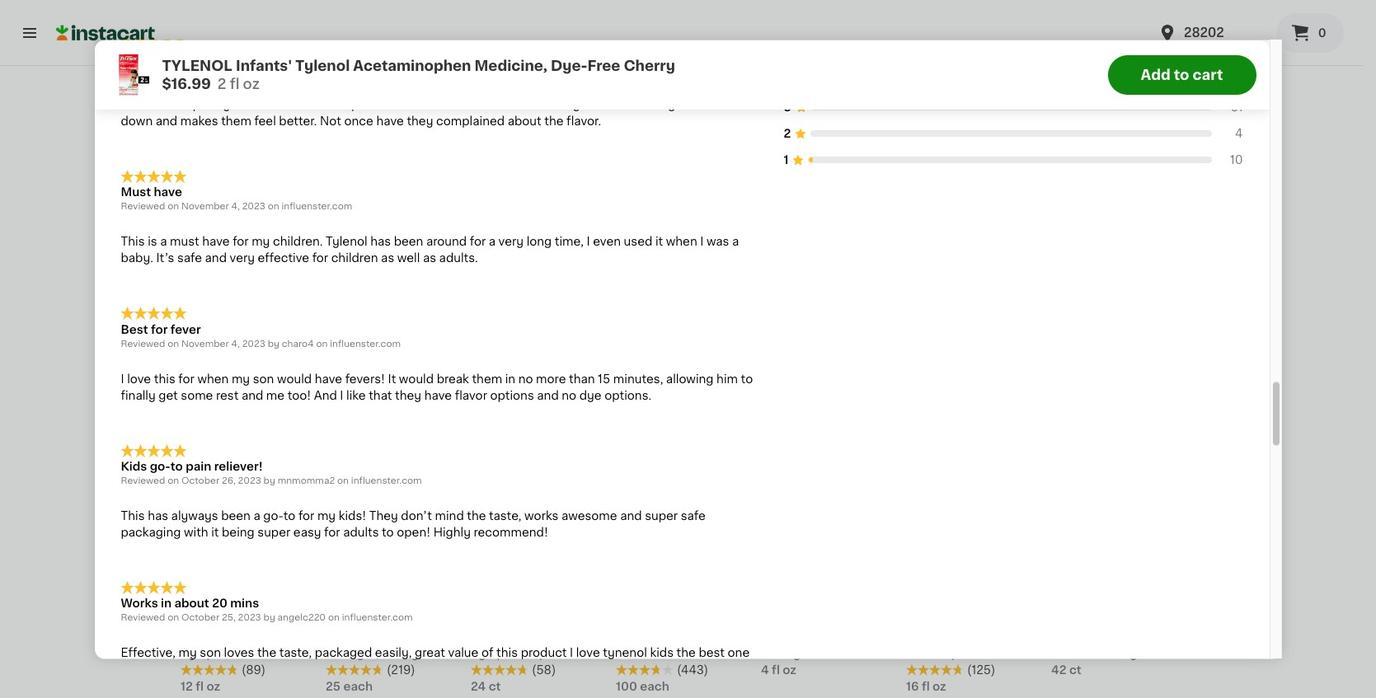 Task type: locate. For each thing, give the bounding box(es) containing it.
cherry
[[624, 59, 675, 72], [761, 648, 801, 660], [906, 665, 946, 676]]

mg, inside dulcolax laxative, 5 mg, comfort coated tablets
[[616, 632, 638, 643]]

1 horizontal spatial cherry
[[761, 648, 801, 660]]

fl
[[230, 77, 240, 90], [210, 321, 218, 333], [772, 665, 780, 676], [196, 681, 204, 693], [922, 681, 930, 693]]

upset down emetrol at the right of page
[[761, 632, 796, 643]]

always
[[545, 99, 586, 111]]

october down $ 12 99
[[181, 614, 219, 623]]

0 vertical spatial fever
[[172, 50, 202, 61]]

the right bring
[[679, 99, 698, 111]]

fsa/hsa
[[182, 221, 236, 233], [327, 221, 382, 233], [472, 221, 527, 233], [618, 221, 672, 233]]

november up 49
[[181, 203, 229, 212]]

my inside i love this for when my son would have fevers! it would break them in no more than 15 minutes, allowing him to finally get some rest and me too! and i like that they have flavor options and no dye options.
[[232, 374, 250, 385]]

0 vertical spatial them
[[221, 116, 251, 127]]

and
[[314, 390, 337, 402]]

$ right around
[[474, 248, 481, 258]]

digestive care
[[181, 394, 313, 411]]

0 horizontal spatial ct
[[489, 681, 501, 693]]

reviewed down 'works'
[[121, 614, 165, 623]]

0 horizontal spatial acid
[[395, 615, 421, 627]]

0 vertical spatial no
[[518, 374, 533, 385]]

the
[[679, 99, 698, 111], [544, 116, 564, 127], [467, 511, 486, 522], [257, 648, 276, 660], [677, 648, 696, 660]]

by left charo4
[[268, 340, 279, 349]]

reviewed down must
[[121, 203, 165, 212]]

0 vertical spatial super
[[645, 511, 678, 522]]

1 item carousel region from the top
[[181, 42, 1183, 373]]

best
[[699, 648, 725, 660]]

my inside the effective, my son loves the taste, packaged easily, great value of this product i love tynenol kids the best one out i'll always refer this one!!!
[[179, 648, 197, 660]]

2023 right the 5,
[[242, 65, 265, 74]]

0 vertical spatial this
[[121, 236, 145, 248]]

99 inside $ 12 99
[[213, 592, 227, 601]]

2 reviewed from the top
[[121, 203, 165, 212]]

must up better.
[[283, 99, 313, 111]]

0 vertical spatial taste,
[[489, 511, 522, 522]]

ct right 24
[[489, 681, 501, 693]]

fl for 12 fl oz
[[196, 681, 204, 693]]

0 horizontal spatial must
[[170, 236, 199, 248]]

oz for 16 fl oz
[[933, 681, 946, 693]]

1 horizontal spatial each
[[640, 681, 669, 693]]

3 bismol from the left
[[946, 615, 985, 627]]

16
[[481, 247, 503, 266], [626, 247, 648, 266], [906, 681, 919, 693]]

have inside children's liquid tylenol is a must to keep on hand with little ones around. always seems to bring the fever down and makes them feel better. not once have they complained about the flavor.
[[376, 116, 404, 127]]

4 add button from the left
[[679, 107, 743, 136]]

1 horizontal spatial 4
[[1235, 129, 1243, 140]]

1 vertical spatial go-
[[263, 511, 283, 522]]

16 right even
[[626, 247, 648, 266]]

bismol inside pepto-bismol upset stomach reliever/antidiarrheal, cherry
[[946, 615, 985, 627]]

1 vertical spatial in
[[161, 599, 172, 610]]

1 horizontal spatial $ 16 99
[[619, 247, 663, 266]]

0 vertical spatial 20
[[212, 599, 227, 610]]

pain
[[186, 461, 211, 473]]

dye-
[[551, 59, 588, 72]]

love
[[127, 374, 151, 385], [576, 648, 600, 660]]

1 vertical spatial son
[[200, 648, 221, 660]]

1 vertical spatial super
[[257, 527, 290, 539]]

pepto- for chewables
[[471, 615, 511, 627]]

upset inside pepto-bismol upset stomach reliever/antidiarrheal, cherry
[[988, 615, 1023, 627]]

1 vertical spatial upset
[[761, 632, 796, 643]]

is inside children's liquid tylenol is a must to keep on hand with little ones around. always seems to bring the fever down and makes them feel better. not once have they complained about the flavor.
[[261, 99, 271, 111]]

1 vertical spatial 2
[[784, 129, 791, 140]]

1 horizontal spatial symptom
[[471, 648, 528, 660]]

0 horizontal spatial is
[[148, 236, 157, 248]]

with left little
[[412, 99, 436, 111]]

safe inside the this has alyways been a go-to for my kids! they don't mind the taste, works awesome and super safe packaging with it being super easy for adults to open! highly recommend!
[[681, 511, 706, 522]]

20 inside zantac 360 acid reducer, maximum strength, 20 mg, tablets
[[382, 648, 397, 660]]

★★★★★
[[121, 33, 187, 46], [121, 33, 187, 46], [121, 170, 187, 183], [121, 170, 187, 183], [181, 305, 238, 316], [181, 305, 238, 316], [121, 307, 187, 321], [121, 307, 187, 321], [121, 445, 187, 458], [121, 445, 187, 458], [121, 582, 187, 595], [121, 582, 187, 595], [181, 665, 238, 676], [181, 665, 238, 676], [326, 665, 383, 676], [326, 665, 383, 676], [471, 665, 529, 676], [471, 665, 529, 676], [616, 665, 674, 676], [616, 665, 674, 676], [906, 665, 964, 676], [906, 665, 964, 676]]

about inside works in about 20 mins reviewed on october 25, 2023 by angelc220 on influenster.com
[[174, 599, 209, 610]]

1 each from the left
[[343, 681, 373, 693]]

november inside best for fever reviewed on november 4, 2023 by charo4 on influenster.com
[[181, 340, 229, 349]]

reviewed inside must have reviewed on november 4, 2023 on influenster.com
[[121, 203, 165, 212]]

$16.99
[[162, 77, 211, 90]]

0 vertical spatial ct
[[1069, 665, 1082, 676]]

it inside the this has alyways been a go-to for my kids! they don't mind the taste, works awesome and super safe packaging with it being super easy for adults to open! highly recommend!
[[211, 527, 219, 539]]

children.
[[273, 236, 323, 248]]

2 horizontal spatial upset
[[988, 615, 1023, 627]]

with inside children's liquid tylenol is a must to keep on hand with little ones around. always seems to bring the fever down and makes them feel better. not once have they complained about the flavor.
[[412, 99, 436, 111]]

cherry up bring
[[624, 59, 675, 72]]

about down around.
[[508, 116, 541, 127]]

oral care
[[181, 50, 264, 67]]

5 inside pepto-bismol original ultra liquid, 5 symptom fast relief
[[252, 632, 260, 643]]

dulcolax
[[616, 615, 666, 627]]

1 horizontal spatial has
[[370, 236, 391, 248]]

10
[[1230, 155, 1243, 167]]

1 horizontal spatial 20
[[382, 648, 397, 660]]

love inside i love this for when my son would have fevers! it would break them in no more than 15 minutes, allowing him to finally get some rest and me too! and i like that they have flavor options and no dye options.
[[127, 374, 151, 385]]

1 vertical spatial october
[[181, 614, 219, 623]]

reducer
[[1051, 648, 1101, 660]]

item carousel region
[[181, 42, 1183, 373], [181, 386, 1183, 698]]

must inside this is a must have for my children. tylenol has been around for a very long time, i even used it when i was a baby. it's safe and very effective for children as well as adults.
[[170, 236, 199, 248]]

influenster.com inside best for fever reviewed on november 4, 2023 by charo4 on influenster.com
[[330, 340, 401, 349]]

2 4, from the top
[[231, 340, 240, 349]]

when left the was
[[666, 236, 697, 248]]

they
[[369, 511, 398, 522]]

1 horizontal spatial about
[[508, 116, 541, 127]]

1 horizontal spatial very
[[499, 236, 524, 248]]

mg,
[[616, 632, 638, 643], [400, 648, 422, 660]]

with
[[412, 99, 436, 111], [184, 527, 208, 539]]

a inside the this has alyways been a go-to for my kids! they don't mind the taste, works awesome and super safe packaging with it being super easy for adults to open! highly recommend!
[[254, 511, 260, 522]]

tylenol inside children's liquid tylenol is a must to keep on hand with little ones around. always seems to bring the fever down and makes them feel better. not once have they complained about the flavor.
[[217, 99, 258, 111]]

easy
[[293, 527, 321, 539]]

i
[[587, 236, 590, 248], [700, 236, 704, 248], [121, 374, 124, 385], [340, 390, 343, 402], [570, 648, 573, 660]]

20
[[212, 599, 227, 610], [382, 648, 397, 660]]

rest
[[216, 390, 239, 402]]

this for this has alyways been a go-to for my kids! they don't mind the taste, works awesome and super safe packaging with it being super easy for adults to open! highly recommend!
[[121, 511, 145, 522]]

1 bismol from the left
[[220, 615, 260, 627]]

2 bismol from the left
[[511, 615, 550, 627]]

would right "it"
[[399, 374, 434, 385]]

november for reducer!
[[181, 65, 229, 74]]

cherry inside tylenol infants' tylenol acetaminophen medicine, dye-free cherry $16.99 2 fl oz
[[624, 59, 675, 72]]

been
[[394, 236, 423, 248], [221, 511, 251, 522]]

0 horizontal spatial relief
[[268, 648, 301, 660]]

reducer!
[[205, 50, 256, 61]]

oz for 12 fl oz
[[206, 681, 220, 693]]

1 vertical spatial fever
[[701, 99, 730, 111]]

3 fsa/hsa from the left
[[472, 221, 527, 233]]

5,
[[231, 65, 240, 74]]

1 vertical spatial tylenol
[[217, 99, 258, 111]]

in right 'works'
[[161, 599, 172, 610]]

2 symptom from the left
[[471, 648, 528, 660]]

flavor.
[[567, 116, 601, 127]]

2 horizontal spatial tablets
[[1101, 665, 1143, 676]]

november inside reliable fever reducer! reviewed on november 5, 2023 by kayf5 on influenster.com
[[181, 65, 229, 74]]

1 horizontal spatial with
[[412, 99, 436, 111]]

4 reviewed from the top
[[121, 477, 165, 486]]

some
[[181, 390, 213, 402]]

reviewed down kids
[[121, 477, 165, 486]]

1 horizontal spatial when
[[666, 236, 697, 248]]

0 vertical spatial safe
[[177, 253, 202, 264]]

fever inside children's liquid tylenol is a must to keep on hand with little ones around. always seems to bring the fever down and makes them feel better. not once have they complained about the flavor.
[[701, 99, 730, 111]]

on up kids!
[[337, 477, 349, 486]]

recommend!
[[474, 527, 548, 539]]

1 vertical spatial it
[[211, 527, 219, 539]]

1 horizontal spatial tablets
[[616, 648, 658, 660]]

been up well
[[394, 236, 423, 248]]

3 reviewed from the top
[[121, 340, 165, 349]]

mg, up tynenol at the left bottom
[[616, 632, 638, 643]]

2 horizontal spatial pepto-
[[906, 615, 946, 627]]

works
[[524, 511, 559, 522]]

1 vertical spatial they
[[395, 390, 421, 402]]

acid
[[395, 615, 421, 627], [1125, 632, 1151, 643]]

2023
[[242, 65, 265, 74], [242, 203, 265, 212], [242, 340, 265, 349], [238, 477, 261, 486], [238, 614, 261, 623]]

0 horizontal spatial taste,
[[279, 648, 312, 660]]

they down "it"
[[395, 390, 421, 402]]

bismol
[[220, 615, 260, 627], [511, 615, 550, 627], [946, 615, 985, 627]]

too!
[[288, 390, 311, 402]]

by left angelc220
[[263, 614, 275, 623]]

0 vertical spatial 5
[[723, 615, 731, 627]]

cherry inside pepto-bismol upset stomach reliever/antidiarrheal, cherry
[[906, 665, 946, 676]]

emetrol nausea & upset stomach relief, cherry flavor 4 fl oz
[[761, 615, 890, 676]]

have down hand
[[376, 116, 404, 127]]

son inside the effective, my son loves the taste, packaged easily, great value of this product i love tynenol kids the best one out i'll always refer this one!!!
[[200, 648, 221, 660]]

5
[[723, 615, 731, 627], [252, 632, 260, 643]]

1 horizontal spatial must
[[283, 99, 313, 111]]

bismol inside pepto-bismol kid's chewables for multi- symptom upset stomach relief
[[511, 615, 550, 627]]

$ 16 99 left long
[[474, 247, 518, 266]]

bismol for ultra
[[220, 615, 260, 627]]

relief up one!!!
[[268, 648, 301, 660]]

0 horizontal spatial pepto-
[[181, 615, 220, 627]]

on right charo4
[[316, 340, 328, 349]]

1 vertical spatial is
[[148, 236, 157, 248]]

each right the 100
[[640, 681, 669, 693]]

this inside this is a must have for my children. tylenol has been around for a very long time, i even used it when i was a baby. it's safe and very effective for children as well as adults.
[[121, 236, 145, 248]]

when
[[666, 236, 697, 248], [197, 374, 229, 385]]

product group
[[181, 102, 313, 335], [326, 102, 458, 350], [471, 102, 603, 352], [616, 102, 748, 366], [761, 102, 893, 335], [906, 102, 1038, 366], [1051, 102, 1183, 335], [181, 446, 313, 698], [326, 446, 458, 698]]

2023 inside kids go-to pain reliever! reviewed on october 26, 2023 by mnmomma2 on influenster.com
[[238, 477, 261, 486]]

3 pepto- from the left
[[906, 615, 946, 627]]

a up the feel
[[274, 99, 280, 111]]

bismol inside pepto-bismol original ultra liquid, 5 symptom fast relief
[[220, 615, 260, 627]]

2 as from the left
[[423, 253, 436, 264]]

2 this from the top
[[121, 511, 145, 522]]

children
[[331, 253, 378, 264]]

tablets inside walgreens 20mg omeprazole acid reducer delayed release tablets
[[1101, 665, 1143, 676]]

relief inside pepto-bismol kid's chewables for multi- symptom upset stomach relief
[[526, 665, 559, 676]]

omeprazole
[[1051, 632, 1122, 643]]

2 vertical spatial cherry
[[906, 665, 946, 676]]

1 horizontal spatial pepto-
[[471, 615, 511, 627]]

2 october from the top
[[181, 614, 219, 623]]

100
[[616, 681, 637, 693]]

oz for 33.8 fl oz
[[221, 321, 235, 333]]

0 horizontal spatial 5
[[252, 632, 260, 643]]

4 inside emetrol nausea & upset stomach relief, cherry flavor 4 fl oz
[[761, 665, 769, 676]]

4,
[[231, 203, 240, 212], [231, 340, 240, 349]]

0 horizontal spatial bismol
[[220, 615, 260, 627]]

them left the feel
[[221, 116, 251, 127]]

comfort
[[641, 632, 689, 643]]

finally
[[121, 390, 156, 402]]

acid up maximum
[[395, 615, 421, 627]]

2 horizontal spatial stomach
[[906, 632, 958, 643]]

fever inside reliable fever reducer! reviewed on november 5, 2023 by kayf5 on influenster.com
[[172, 50, 202, 61]]

for right best
[[151, 324, 168, 336]]

99 up 25,
[[213, 592, 227, 601]]

1 november from the top
[[181, 65, 229, 74]]

2 pepto- from the left
[[471, 615, 511, 627]]

product
[[521, 648, 567, 660]]

tynenol
[[603, 648, 647, 660]]

oz down emetrol at the right of page
[[783, 665, 796, 676]]

2 vertical spatial this
[[232, 665, 253, 676]]

1 vertical spatial care
[[272, 394, 313, 411]]

7
[[190, 247, 202, 266]]

each right "25"
[[343, 681, 373, 693]]

must inside children's liquid tylenol is a must to keep on hand with little ones around. always seems to bring the fever down and makes them feel better. not once have they complained about the flavor.
[[283, 99, 313, 111]]

tablets
[[616, 648, 658, 660], [326, 665, 367, 676], [1101, 665, 1143, 676]]

0 horizontal spatial it
[[211, 527, 219, 539]]

0 vertical spatial mg,
[[616, 632, 638, 643]]

1 vertical spatial very
[[230, 253, 255, 264]]

1 vertical spatial has
[[148, 511, 168, 522]]

baby.
[[121, 253, 153, 264]]

on
[[167, 65, 179, 74], [309, 65, 321, 74], [362, 99, 377, 111], [167, 203, 179, 212], [268, 203, 279, 212], [167, 340, 179, 349], [316, 340, 328, 349], [167, 477, 179, 486], [337, 477, 349, 486], [167, 614, 179, 623], [328, 614, 340, 623]]

symptom inside pepto-bismol kid's chewables for multi- symptom upset stomach relief
[[471, 648, 528, 660]]

the inside the this has alyways been a go-to for my kids! they don't mind the taste, works awesome and super safe packaging with it being super easy for adults to open! highly recommend!
[[467, 511, 486, 522]]

tylenol inside this is a must have for my children. tylenol has been around for a very long time, i even used it when i was a baby. it's safe and very effective for children as well as adults.
[[326, 236, 367, 248]]

0 vertical spatial october
[[181, 477, 219, 486]]

1 horizontal spatial upset
[[761, 632, 796, 643]]

has
[[370, 236, 391, 248], [148, 511, 168, 522]]

and left me
[[241, 390, 263, 402]]

about inside children's liquid tylenol is a must to keep on hand with little ones around. always seems to bring the fever down and makes them feel better. not once have they complained about the flavor.
[[508, 116, 541, 127]]

16 right adults.
[[481, 247, 503, 266]]

a
[[274, 99, 280, 111], [160, 236, 167, 248], [489, 236, 496, 248], [732, 236, 739, 248], [254, 511, 260, 522]]

2 november from the top
[[181, 203, 229, 212]]

upset inside pepto-bismol kid's chewables for multi- symptom upset stomach relief
[[530, 648, 565, 660]]

would up too!
[[277, 374, 312, 385]]

tylenol for liquid
[[217, 99, 258, 111]]

$ 16 99
[[474, 247, 518, 266], [619, 247, 663, 266]]

1 reviewed from the top
[[121, 65, 165, 74]]

with down alyways
[[184, 527, 208, 539]]

upset up (58)
[[530, 648, 565, 660]]

taste,
[[489, 511, 522, 522], [279, 648, 312, 660]]

99 right even
[[649, 248, 663, 258]]

tylenol up children
[[326, 236, 367, 248]]

upset up reliever/antidiarrheal,
[[988, 615, 1023, 627]]

fl right 33.8
[[210, 321, 218, 333]]

ct
[[1069, 665, 1082, 676], [489, 681, 501, 693]]

oz down reliever/antidiarrheal,
[[933, 681, 946, 693]]

1 symptom from the left
[[181, 648, 237, 660]]

in inside works in about 20 mins reviewed on october 25, 2023 by angelc220 on influenster.com
[[161, 599, 172, 610]]

chewables
[[471, 632, 535, 643]]

1 horizontal spatial 2
[[784, 129, 791, 140]]

99
[[363, 248, 376, 258], [504, 248, 518, 258], [649, 248, 663, 258], [213, 592, 227, 601]]

no up options
[[518, 374, 533, 385]]

0 horizontal spatial them
[[221, 116, 251, 127]]

son
[[253, 374, 274, 385], [200, 648, 221, 660]]

october for pain
[[181, 477, 219, 486]]

this up baby.
[[121, 236, 145, 248]]

this for this is a must have for my children. tylenol has been around for a very long time, i even used it when i was a baby. it's safe and very effective for children as well as adults.
[[121, 236, 145, 248]]

they
[[407, 116, 433, 127], [395, 390, 421, 402]]

pepto- up chewables
[[471, 615, 511, 627]]

it right 'used' at the left top
[[655, 236, 663, 248]]

0 vertical spatial it
[[655, 236, 663, 248]]

and inside children's liquid tylenol is a must to keep on hand with little ones around. always seems to bring the fever down and makes them feel better. not once have they complained about the flavor.
[[156, 116, 177, 127]]

mg, down maximum
[[400, 648, 422, 660]]

not
[[320, 116, 341, 127]]

relief,
[[854, 632, 890, 643]]

they down hand
[[407, 116, 433, 127]]

it
[[388, 374, 396, 385]]

this down loves
[[232, 665, 253, 676]]

0 vertical spatial go-
[[150, 461, 171, 473]]

has up children
[[370, 236, 391, 248]]

0 vertical spatial been
[[394, 236, 423, 248]]

0 horizontal spatial as
[[381, 253, 394, 264]]

(219)
[[387, 665, 415, 676]]

1 vertical spatial 20
[[382, 648, 397, 660]]

1 horizontal spatial no
[[562, 390, 577, 402]]

safe
[[177, 253, 202, 264], [681, 511, 706, 522]]

2 down oral care
[[218, 77, 226, 90]]

0 horizontal spatial 20
[[212, 599, 227, 610]]

5 up fast
[[252, 632, 260, 643]]

free
[[587, 59, 620, 72]]

the up one!!!
[[257, 648, 276, 660]]

oral
[[181, 50, 219, 67]]

reviewed down best
[[121, 340, 165, 349]]

them inside children's liquid tylenol is a must to keep on hand with little ones around. always seems to bring the fever down and makes them feel better. not once have they complained about the flavor.
[[221, 116, 251, 127]]

pepto- up ultra
[[181, 615, 220, 627]]

5 inside dulcolax laxative, 5 mg, comfort coated tablets
[[723, 615, 731, 627]]

1 4, from the top
[[231, 203, 240, 212]]

on up alyways
[[167, 477, 179, 486]]

0 horizontal spatial go-
[[150, 461, 171, 473]]

0 horizontal spatial when
[[197, 374, 229, 385]]

1 horizontal spatial relief
[[526, 665, 559, 676]]

and down children's
[[156, 116, 177, 127]]

1 vertical spatial love
[[576, 648, 600, 660]]

product group containing 7
[[181, 102, 313, 335]]

1 vertical spatial mg,
[[400, 648, 422, 660]]

works in about 20 mins reviewed on october 25, 2023 by angelc220 on influenster.com
[[121, 599, 413, 623]]

has up packaging
[[148, 511, 168, 522]]

stomach up the flavor
[[799, 632, 851, 643]]

33.8
[[181, 321, 207, 333]]

0 horizontal spatial love
[[127, 374, 151, 385]]

0 vertical spatial son
[[253, 374, 274, 385]]

symptom down chewables
[[471, 648, 528, 660]]

in up options
[[505, 374, 515, 385]]

zantac 360 acid reducer, maximum strength, 20 mg, tablets
[[326, 615, 437, 676]]

love up finally on the left bottom of page
[[127, 374, 151, 385]]

5 up 'coated'
[[723, 615, 731, 627]]

1 horizontal spatial mg,
[[616, 632, 638, 643]]

2 each from the left
[[640, 681, 669, 693]]

1 vertical spatial when
[[197, 374, 229, 385]]

to right the him
[[741, 374, 753, 385]]

angelc220
[[278, 614, 326, 623]]

pepto- up reliever/antidiarrheal,
[[906, 615, 946, 627]]

2 item carousel region from the top
[[181, 386, 1183, 698]]

always
[[159, 665, 199, 676]]

tablets up 25 each
[[326, 665, 367, 676]]

walgreens
[[1051, 615, 1112, 627]]

tablets inside zantac 360 acid reducer, maximum strength, 20 mg, tablets
[[326, 665, 367, 676]]

oz
[[243, 77, 260, 90], [221, 321, 235, 333], [783, 665, 796, 676], [206, 681, 220, 693], [933, 681, 946, 693]]

loves
[[224, 648, 254, 660]]

than
[[569, 374, 595, 385]]

1 vertical spatial relief
[[526, 665, 559, 676]]

oz down reliable fever reducer! reviewed on november 5, 2023 by kayf5 on influenster.com
[[243, 77, 260, 90]]

october down pain
[[181, 477, 219, 486]]

fsa/hsa up 49
[[182, 221, 236, 233]]

0 vertical spatial november
[[181, 65, 229, 74]]

taste, inside the effective, my son loves the taste, packaged easily, great value of this product i love tynenol kids the best one out i'll always refer this one!!!
[[279, 648, 312, 660]]

tablets down delayed
[[1101, 665, 1143, 676]]

0 vertical spatial 4
[[1235, 129, 1243, 140]]

add inside "button"
[[1141, 68, 1171, 81]]

0 vertical spatial is
[[261, 99, 271, 111]]

0 vertical spatial item carousel region
[[181, 42, 1183, 373]]

symptom for chewables
[[471, 648, 528, 660]]

stomach up reliever/antidiarrheal,
[[906, 632, 958, 643]]

for inside pepto-bismol kid's chewables for multi- symptom upset stomach relief
[[538, 632, 554, 643]]

0 vertical spatial 4,
[[231, 203, 240, 212]]

super
[[645, 511, 678, 522], [257, 527, 290, 539]]

0 horizontal spatial mg,
[[400, 648, 422, 660]]

they inside i love this for when my son would have fevers! it would break them in no more than 15 minutes, allowing him to finally get some rest and me too! and i like that they have flavor options and no dye options.
[[395, 390, 421, 402]]

0 horizontal spatial about
[[174, 599, 209, 610]]

1 pepto- from the left
[[181, 615, 220, 627]]

have inside must have reviewed on november 4, 2023 on influenster.com
[[154, 187, 182, 199]]

0 vertical spatial when
[[666, 236, 697, 248]]

october inside kids go-to pain reliever! reviewed on october 26, 2023 by mnmomma2 on influenster.com
[[181, 477, 219, 486]]

bismol down mins
[[220, 615, 260, 627]]

1 october from the top
[[181, 477, 219, 486]]

0 horizontal spatial cherry
[[624, 59, 675, 72]]

relief inside pepto-bismol original ultra liquid, 5 symptom fast relief
[[268, 648, 301, 660]]

1 vertical spatial safe
[[681, 511, 706, 522]]

28202
[[1184, 26, 1224, 39]]

4
[[1235, 129, 1243, 140], [761, 665, 769, 676]]

1 vertical spatial with
[[184, 527, 208, 539]]

(58)
[[532, 665, 556, 676]]

$ right it's at left
[[184, 248, 190, 258]]

1 horizontal spatial would
[[399, 374, 434, 385]]

bismol for chewables
[[511, 615, 550, 627]]

1 horizontal spatial it
[[655, 236, 663, 248]]

influenster.com up keep
[[323, 65, 394, 74]]

$ right children.
[[329, 248, 336, 258]]

october inside works in about 20 mins reviewed on october 25, 2023 by angelc220 on influenster.com
[[181, 614, 219, 623]]

must
[[121, 187, 151, 199]]

break
[[437, 374, 469, 385]]

delayed
[[1104, 648, 1152, 660]]

tylenol
[[295, 59, 350, 72], [217, 99, 258, 111], [326, 236, 367, 248]]

1 this from the top
[[121, 236, 145, 248]]

reviewed inside reliable fever reducer! reviewed on november 5, 2023 by kayf5 on influenster.com
[[121, 65, 165, 74]]

1 fsa/hsa from the left
[[182, 221, 236, 233]]

influenster.com up reducer,
[[342, 614, 413, 623]]

november up $16.99
[[181, 65, 229, 74]]

3 november from the top
[[181, 340, 229, 349]]

0 horizontal spatial been
[[221, 511, 251, 522]]

0 vertical spatial tylenol
[[295, 59, 350, 72]]

nausea
[[809, 615, 853, 627]]

5 reviewed from the top
[[121, 614, 165, 623]]

1 horizontal spatial stomach
[[799, 632, 851, 643]]

taste, up recommend!
[[489, 511, 522, 522]]

oz right 33.8
[[221, 321, 235, 333]]

love inside the effective, my son loves the taste, packaged easily, great value of this product i love tynenol kids the best one out i'll always refer this one!!!
[[576, 648, 600, 660]]

my inside this is a must have for my children. tylenol has been around for a very long time, i even used it when i was a baby. it's safe and very effective for children as well as adults.
[[252, 236, 270, 248]]

care for oral care
[[223, 50, 264, 67]]

0 horizontal spatial in
[[161, 599, 172, 610]]

0 horizontal spatial no
[[518, 374, 533, 385]]

have
[[376, 116, 404, 127], [154, 187, 182, 199], [202, 236, 230, 248], [315, 374, 342, 385], [424, 390, 452, 402]]

99 inside $ 32 99
[[363, 248, 376, 258]]

bismol up chewables
[[511, 615, 550, 627]]



Task type: describe. For each thing, give the bounding box(es) containing it.
3
[[784, 102, 791, 114]]

stomach inside pepto-bismol kid's chewables for multi- symptom upset stomach relief
[[471, 665, 523, 676]]

reliable fever reducer! reviewed on november 5, 2023 by kayf5 on influenster.com
[[121, 50, 394, 74]]

2 horizontal spatial 16
[[906, 681, 919, 693]]

oz inside tylenol infants' tylenol acetaminophen medicine, dye-free cherry $16.99 2 fl oz
[[243, 77, 260, 90]]

51
[[1231, 102, 1243, 114]]

to up easy
[[283, 511, 295, 522]]

reviewed inside best for fever reviewed on november 4, 2023 by charo4 on influenster.com
[[121, 340, 165, 349]]

with inside the this has alyways been a go-to for my kids! they don't mind the taste, works awesome and super safe packaging with it being super easy for adults to open! highly recommend!
[[184, 527, 208, 539]]

fl for 16 fl oz
[[922, 681, 930, 693]]

liquid,
[[211, 632, 249, 643]]

by inside kids go-to pain reliever! reviewed on october 26, 2023 by mnmomma2 on influenster.com
[[264, 477, 275, 486]]

this inside i love this for when my son would have fevers! it would break them in no more than 15 minutes, allowing him to finally get some rest and me too! and i like that they have flavor options and no dye options.
[[154, 374, 175, 385]]

ultra
[[181, 632, 208, 643]]

3 add button from the left
[[534, 107, 598, 136]]

october for 20
[[181, 614, 219, 623]]

effective, my son loves the taste, packaged easily, great value of this product i love tynenol kids the best one out i'll always refer this one!!!
[[121, 648, 750, 676]]

when inside this is a must have for my children. tylenol has been around for a very long time, i even used it when i was a baby. it's safe and very effective for children as well as adults.
[[666, 236, 697, 248]]

november inside must have reviewed on november 4, 2023 on influenster.com
[[181, 203, 229, 212]]

product group containing zantac 360 acid reducer, maximum strength, 20 mg, tablets
[[326, 446, 458, 698]]

tylenol for infants'
[[295, 59, 350, 72]]

me
[[266, 390, 285, 402]]

down
[[121, 116, 153, 127]]

tablets inside dulcolax laxative, 5 mg, comfort coated tablets
[[616, 648, 658, 660]]

$ 12 99
[[184, 591, 227, 610]]

i left like
[[340, 390, 343, 402]]

reliever!
[[214, 461, 263, 473]]

item carousel region containing 7
[[181, 42, 1183, 373]]

2 inside tylenol infants' tylenol acetaminophen medicine, dye-free cherry $16.99 2 fl oz
[[218, 77, 226, 90]]

more
[[536, 374, 566, 385]]

best
[[121, 324, 148, 336]]

28202 button
[[1158, 10, 1257, 56]]

refer
[[202, 665, 229, 676]]

pepto-bismol original ultra liquid, 5 symptom fast relief
[[181, 615, 308, 660]]

packaged
[[315, 648, 372, 660]]

my inside the this has alyways been a go-to for my kids! they don't mind the taste, works awesome and super safe packaging with it being super easy for adults to open! highly recommend!
[[317, 511, 336, 522]]

walgreens 20mg omeprazole acid reducer delayed release tablets
[[1051, 615, 1152, 676]]

influenster.com inside must have reviewed on november 4, 2023 on influenster.com
[[282, 203, 352, 212]]

a up it's at left
[[160, 236, 167, 248]]

care for digestive care
[[272, 394, 313, 411]]

being
[[222, 527, 255, 539]]

instacart logo image
[[56, 23, 155, 43]]

32
[[336, 247, 361, 266]]

coated
[[692, 632, 735, 643]]

a right the was
[[732, 236, 739, 248]]

stomach inside pepto-bismol upset stomach reliever/antidiarrheal, cherry
[[906, 632, 958, 643]]

kids!
[[339, 511, 366, 522]]

1 as from the left
[[381, 253, 394, 264]]

the up the (443)
[[677, 648, 696, 660]]

2 would from the left
[[399, 374, 434, 385]]

99 left long
[[504, 248, 518, 258]]

1 $ 16 99 from the left
[[474, 247, 518, 266]]

to left bring
[[631, 99, 643, 111]]

stomach inside emetrol nausea & upset stomach relief, cherry flavor 4 fl oz
[[799, 632, 851, 643]]

medicine,
[[474, 59, 548, 72]]

they inside children's liquid tylenol is a must to keep on hand with little ones around. always seems to bring the fever down and makes them feel better. not once have they complained about the flavor.
[[407, 116, 433, 127]]

makes
[[180, 116, 218, 127]]

by inside best for fever reviewed on november 4, 2023 by charo4 on influenster.com
[[268, 340, 279, 349]]

for inside best for fever reviewed on november 4, 2023 by charo4 on influenster.com
[[151, 324, 168, 336]]

allowing
[[666, 374, 714, 385]]

for up adults.
[[470, 236, 486, 248]]

$ inside $ 32 99
[[329, 248, 336, 258]]

been inside the this has alyways been a go-to for my kids! they don't mind the taste, works awesome and super safe packaging with it being super easy for adults to open! highly recommend!
[[221, 511, 251, 522]]

2023 inside must have reviewed on november 4, 2023 on influenster.com
[[242, 203, 265, 212]]

sponsored badge image
[[326, 336, 376, 346]]

acetaminophen
[[353, 59, 471, 72]]

pepto- for ultra
[[181, 615, 220, 627]]

them inside i love this for when my son would have fevers! it would break them in no more than 15 minutes, allowing him to finally get some rest and me too! and i like that they have flavor options and no dye options.
[[472, 374, 502, 385]]

2023 inside reliable fever reducer! reviewed on november 5, 2023 by kayf5 on influenster.com
[[242, 65, 265, 74]]

for right easy
[[324, 527, 340, 539]]

influenster.com inside reliable fever reducer! reviewed on november 5, 2023 by kayf5 on influenster.com
[[323, 65, 394, 74]]

a right around
[[489, 236, 496, 248]]

(443)
[[677, 665, 708, 676]]

feel
[[254, 116, 276, 127]]

each for 100 each
[[640, 681, 669, 693]]

it inside this is a must have for my children. tylenol has been around for a very long time, i even used it when i was a baby. it's safe and very effective for children as well as adults.
[[655, 236, 663, 248]]

flavor
[[804, 648, 839, 660]]

for right 49
[[233, 236, 249, 248]]

reliable
[[121, 50, 169, 61]]

i inside the effective, my son loves the taste, packaged easily, great value of this product i love tynenol kids the best one out i'll always refer this one!!!
[[570, 648, 573, 660]]

fast
[[240, 648, 265, 660]]

on up "effective,"
[[167, 614, 179, 623]]

on inside children's liquid tylenol is a must to keep on hand with little ones around. always seems to bring the fever down and makes them feel better. not once have they complained about the flavor.
[[362, 99, 377, 111]]

and down the more
[[537, 390, 559, 402]]

1 horizontal spatial this
[[232, 665, 253, 676]]

$ inside $ 12 99
[[184, 592, 190, 601]]

has inside the this has alyways been a go-to for my kids! they don't mind the taste, works awesome and super safe packaging with it being super easy for adults to open! highly recommend!
[[148, 511, 168, 522]]

him
[[717, 374, 738, 385]]

fevers!
[[345, 374, 385, 385]]

the down 'always'
[[544, 116, 564, 127]]

reliever/antidiarrheal,
[[906, 648, 1034, 660]]

on up reducer,
[[328, 614, 340, 623]]

tylenol
[[162, 59, 233, 72]]

kid's
[[553, 615, 581, 627]]

little
[[439, 99, 465, 111]]

well
[[397, 253, 420, 264]]

2023 inside works in about 20 mins reviewed on october 25, 2023 by angelc220 on influenster.com
[[238, 614, 261, 623]]

0 horizontal spatial very
[[230, 253, 255, 264]]

on up it's at left
[[167, 203, 179, 212]]

4 fsa/hsa from the left
[[618, 221, 672, 233]]

2 add button from the left
[[389, 107, 453, 136]]

children's liquid tylenol is a must to keep on hand with little ones around. always seems to bring the fever down and makes them feel better. not once have they complained about the flavor.
[[121, 99, 730, 127]]

one!!!
[[256, 665, 290, 676]]

must have reviewed on november 4, 2023 on influenster.com
[[121, 187, 352, 212]]

(89)
[[242, 665, 266, 676]]

emetrol
[[761, 615, 806, 627]]

product group containing 32
[[326, 102, 458, 350]]

33.8 fl oz
[[181, 321, 235, 333]]

pepto- for stomach
[[906, 615, 946, 627]]

4, inside best for fever reviewed on november 4, 2023 by charo4 on influenster.com
[[231, 340, 240, 349]]

around.
[[499, 99, 542, 111]]

to inside "button"
[[1174, 68, 1189, 81]]

cart
[[1193, 68, 1223, 81]]

4, inside must have reviewed on november 4, 2023 on influenster.com
[[231, 203, 240, 212]]

have up 'and'
[[315, 374, 342, 385]]

to inside kids go-to pain reliever! reviewed on october 26, 2023 by mnmomma2 on influenster.com
[[171, 461, 183, 473]]

open!
[[397, 527, 430, 539]]

1 horizontal spatial 16
[[626, 247, 648, 266]]

for up easy
[[298, 511, 314, 522]]

16 fl oz
[[906, 681, 946, 693]]

been inside this is a must have for my children. tylenol has been around for a very long time, i even used it when i was a baby. it's safe and very effective for children as well as adults.
[[394, 236, 423, 248]]

1 would from the left
[[277, 374, 312, 385]]

fl inside emetrol nausea & upset stomach relief, cherry flavor 4 fl oz
[[772, 665, 780, 676]]

original
[[263, 615, 308, 627]]

and inside this is a must have for my children. tylenol has been around for a very long time, i even used it when i was a baby. it's safe and very effective for children as well as adults.
[[205, 253, 227, 264]]

november for fever
[[181, 340, 229, 349]]

that
[[369, 390, 392, 402]]

0 horizontal spatial 16
[[481, 247, 503, 266]]

fl inside tylenol infants' tylenol acetaminophen medicine, dye-free cherry $16.99 2 fl oz
[[230, 77, 240, 90]]

0 vertical spatial 12
[[190, 591, 211, 610]]

to down they
[[382, 527, 394, 539]]

24 ct
[[471, 681, 501, 693]]

ct for 24 ct
[[489, 681, 501, 693]]

1 vertical spatial 12
[[181, 681, 193, 693]]

get
[[159, 390, 178, 402]]

go- inside kids go-to pain reliever! reviewed on october 26, 2023 by mnmomma2 on influenster.com
[[150, 461, 171, 473]]

ct for 42 ct
[[1069, 665, 1082, 676]]

on up 'get'
[[167, 340, 179, 349]]

reviewed inside kids go-to pain reliever! reviewed on october 26, 2023 by mnmomma2 on influenster.com
[[121, 477, 165, 486]]

0 horizontal spatial super
[[257, 527, 290, 539]]

adults
[[343, 527, 379, 539]]

dye
[[579, 390, 602, 402]]

item carousel region containing 12
[[181, 386, 1183, 698]]

influenster.com inside works in about 20 mins reviewed on october 25, 2023 by angelc220 on influenster.com
[[342, 614, 413, 623]]

flavor
[[455, 390, 487, 402]]

is inside this is a must have for my children. tylenol has been around for a very long time, i even used it when i was a baby. it's safe and very effective for children as well as adults.
[[148, 236, 157, 248]]

safe inside this is a must have for my children. tylenol has been around for a very long time, i even used it when i was a baby. it's safe and very effective for children as well as adults.
[[177, 253, 202, 264]]

on up children.
[[268, 203, 279, 212]]

alyways
[[171, 511, 218, 522]]

mnmomma2
[[278, 477, 335, 486]]

$ right time,
[[619, 248, 626, 258]]

have down break
[[424, 390, 452, 402]]

like
[[346, 390, 366, 402]]

have inside this is a must have for my children. tylenol has been around for a very long time, i even used it when i was a baby. it's safe and very effective for children as well as adults.
[[202, 236, 230, 248]]

value
[[448, 648, 479, 660]]

acid inside walgreens 20mg omeprazole acid reducer delayed release tablets
[[1125, 632, 1151, 643]]

easily,
[[375, 648, 412, 660]]

$ 32 99
[[329, 247, 376, 266]]

1.36k
[[1218, 49, 1250, 61]]

reviewed inside works in about 20 mins reviewed on october 25, 2023 by angelc220 on influenster.com
[[121, 614, 165, 623]]

49
[[204, 248, 217, 258]]

of
[[482, 648, 493, 660]]

0 vertical spatial very
[[499, 236, 524, 248]]

bismol for stomach
[[946, 615, 985, 627]]

son inside i love this for when my son would have fevers! it would break them in no more than 15 minutes, allowing him to finally get some rest and me too! and i like that they have flavor options and no dye options.
[[253, 374, 274, 385]]

each for 25 each
[[343, 681, 373, 693]]

a inside children's liquid tylenol is a must to keep on hand with little ones around. always seems to bring the fever down and makes them feel better. not once have they complained about the flavor.
[[274, 99, 280, 111]]

awesome
[[561, 511, 617, 522]]

upset inside emetrol nausea & upset stomach relief, cherry flavor 4 fl oz
[[761, 632, 796, 643]]

i left even
[[587, 236, 590, 248]]

2 $ 16 99 from the left
[[619, 247, 663, 266]]

1 vertical spatial no
[[562, 390, 577, 402]]

to inside i love this for when my son would have fevers! it would break them in no more than 15 minutes, allowing him to finally get some rest and me too! and i like that they have flavor options and no dye options.
[[741, 374, 753, 385]]

2 fsa/hsa from the left
[[327, 221, 382, 233]]

fever inside best for fever reviewed on november 4, 2023 by charo4 on influenster.com
[[171, 324, 201, 336]]

for down children.
[[312, 253, 328, 264]]

when inside i love this for when my son would have fevers! it would break them in no more than 15 minutes, allowing him to finally get some rest and me too! and i like that they have flavor options and no dye options.
[[197, 374, 229, 385]]

6 add button from the left
[[970, 107, 1033, 136]]

around
[[426, 236, 467, 248]]

taste, inside the this has alyways been a go-to for my kids! they don't mind the taste, works awesome and super safe packaging with it being super easy for adults to open! highly recommend!
[[489, 511, 522, 522]]

add to cart button
[[1108, 54, 1256, 94]]

5 add button from the left
[[824, 107, 888, 136]]

$ inside $ 7 49
[[184, 248, 190, 258]]

strength,
[[326, 648, 379, 660]]

kids go-to pain reliever! reviewed on october 26, 2023 by mnmomma2 on influenster.com
[[121, 461, 422, 486]]

symptom for ultra
[[181, 648, 237, 660]]

42
[[1051, 665, 1067, 676]]

42 ct
[[1051, 665, 1082, 676]]

2023 inside best for fever reviewed on november 4, 2023 by charo4 on influenster.com
[[242, 340, 265, 349]]

mg, inside zantac 360 acid reducer, maximum strength, 20 mg, tablets
[[400, 648, 422, 660]]

has inside this is a must have for my children. tylenol has been around for a very long time, i even used it when i was a baby. it's safe and very effective for children as well as adults.
[[370, 236, 391, 248]]

7 add button from the left
[[1115, 107, 1178, 136]]

on up $16.99
[[167, 65, 179, 74]]

product group containing 12
[[181, 446, 313, 698]]

keep
[[331, 99, 359, 111]]

children's
[[121, 99, 179, 111]]

i up finally on the left bottom of page
[[121, 374, 124, 385]]

effective,
[[121, 648, 176, 660]]

used
[[624, 236, 652, 248]]

1 add button from the left
[[244, 107, 308, 136]]

acid inside zantac 360 acid reducer, maximum strength, 20 mg, tablets
[[395, 615, 421, 627]]

add to cart
[[1141, 68, 1223, 81]]

by inside works in about 20 mins reviewed on october 25, 2023 by angelc220 on influenster.com
[[263, 614, 275, 623]]

2 horizontal spatial this
[[496, 648, 518, 660]]

for inside i love this for when my son would have fevers! it would break them in no more than 15 minutes, allowing him to finally get some rest and me too! and i like that they have flavor options and no dye options.
[[178, 374, 194, 385]]

dulcolax laxative, 5 mg, comfort coated tablets
[[616, 615, 735, 660]]

to up not
[[316, 99, 328, 111]]

better.
[[279, 116, 317, 127]]

i'll
[[143, 665, 156, 676]]

on right kayf5
[[309, 65, 321, 74]]

by inside reliable fever reducer! reviewed on november 5, 2023 by kayf5 on influenster.com
[[267, 65, 279, 74]]

and inside the this has alyways been a go-to for my kids! they don't mind the taste, works awesome and super safe packaging with it being super easy for adults to open! highly recommend!
[[620, 511, 642, 522]]

ones
[[467, 99, 496, 111]]

20 inside works in about 20 mins reviewed on october 25, 2023 by angelc220 on influenster.com
[[212, 599, 227, 610]]

25 each
[[326, 681, 373, 693]]

in inside i love this for when my son would have fevers! it would break them in no more than 15 minutes, allowing him to finally get some rest and me too! and i like that they have flavor options and no dye options.
[[505, 374, 515, 385]]

fl for 33.8 fl oz
[[210, 321, 218, 333]]

one
[[728, 648, 750, 660]]

i left the was
[[700, 236, 704, 248]]

1
[[784, 155, 789, 167]]

influenster.com inside kids go-to pain reliever! reviewed on october 26, 2023 by mnmomma2 on influenster.com
[[351, 477, 422, 486]]



Task type: vqa. For each thing, say whether or not it's contained in the screenshot.


